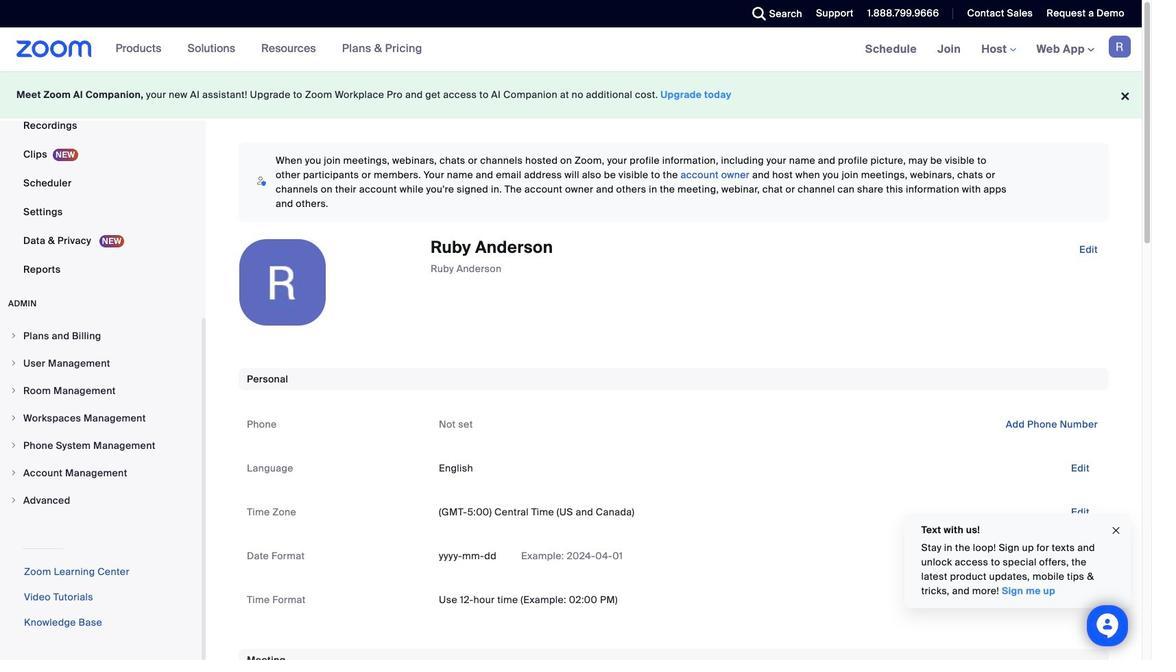 Task type: describe. For each thing, give the bounding box(es) containing it.
profile picture image
[[1109, 36, 1131, 58]]

product information navigation
[[105, 27, 433, 71]]

2 menu item from the top
[[0, 350, 202, 377]]

right image for seventh menu item from the top
[[10, 497, 18, 505]]

admin menu menu
[[0, 323, 202, 515]]

user photo image
[[239, 239, 326, 326]]

meetings navigation
[[855, 27, 1142, 72]]

zoom logo image
[[16, 40, 92, 58]]

5 menu item from the top
[[0, 433, 202, 459]]

personal menu menu
[[0, 0, 202, 285]]

3 menu item from the top
[[0, 378, 202, 404]]

edit user photo image
[[272, 276, 294, 289]]

right image for third menu item
[[10, 387, 18, 395]]



Task type: vqa. For each thing, say whether or not it's contained in the screenshot.
5th menu item from the bottom right image
yes



Task type: locate. For each thing, give the bounding box(es) containing it.
7 menu item from the top
[[0, 488, 202, 514]]

1 menu item from the top
[[0, 323, 202, 349]]

right image for 4th menu item from the top of the admin menu menu
[[10, 414, 18, 422]]

footer
[[0, 71, 1142, 119]]

3 right image from the top
[[10, 442, 18, 450]]

2 right image from the top
[[10, 359, 18, 368]]

3 right image from the top
[[10, 469, 18, 477]]

6 menu item from the top
[[0, 460, 202, 486]]

4 menu item from the top
[[0, 405, 202, 431]]

1 right image from the top
[[10, 387, 18, 395]]

right image
[[10, 387, 18, 395], [10, 414, 18, 422], [10, 469, 18, 477], [10, 497, 18, 505]]

1 right image from the top
[[10, 332, 18, 340]]

right image for 6th menu item from the top of the admin menu menu
[[10, 469, 18, 477]]

banner
[[0, 27, 1142, 72]]

close image
[[1111, 523, 1122, 539]]

2 right image from the top
[[10, 414, 18, 422]]

1 vertical spatial right image
[[10, 359, 18, 368]]

menu item
[[0, 323, 202, 349], [0, 350, 202, 377], [0, 378, 202, 404], [0, 405, 202, 431], [0, 433, 202, 459], [0, 460, 202, 486], [0, 488, 202, 514]]

4 right image from the top
[[10, 497, 18, 505]]

right image
[[10, 332, 18, 340], [10, 359, 18, 368], [10, 442, 18, 450]]

2 vertical spatial right image
[[10, 442, 18, 450]]

0 vertical spatial right image
[[10, 332, 18, 340]]



